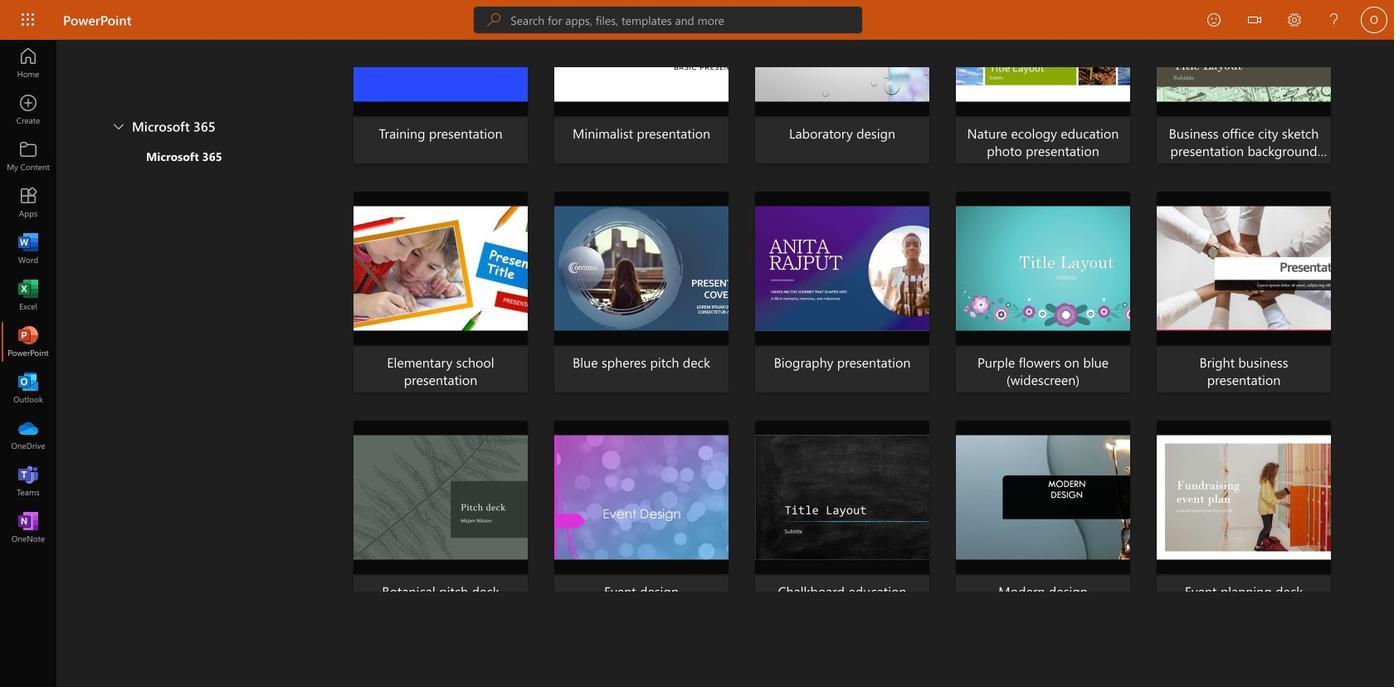 Task type: vqa. For each thing, say whether or not it's contained in the screenshot.
"Search box. Suggestions appear as you type." search field
yes



Task type: locate. For each thing, give the bounding box(es) containing it.
None search field
[[474, 7, 863, 33]]

home image
[[20, 55, 37, 71]]

create image
[[20, 101, 37, 118]]

excel image
[[20, 287, 37, 304]]

option
[[120, 148, 309, 171]]

Search box. Suggestions appear as you type. search field
[[511, 7, 863, 33]]

apps image
[[20, 194, 37, 211]]

word image
[[20, 241, 37, 257]]

navigation
[[0, 40, 56, 551]]

powerpoint image
[[20, 334, 37, 350]]

main content
[[56, 0, 1394, 622]]

application
[[0, 0, 1394, 687]]

banner
[[0, 0, 1394, 43]]



Task type: describe. For each thing, give the bounding box(es) containing it.
onedrive image
[[20, 427, 37, 443]]

outlook image
[[20, 380, 37, 397]]

teams image
[[20, 473, 37, 490]]

my content image
[[20, 148, 37, 164]]

onenote image
[[20, 520, 37, 536]]



